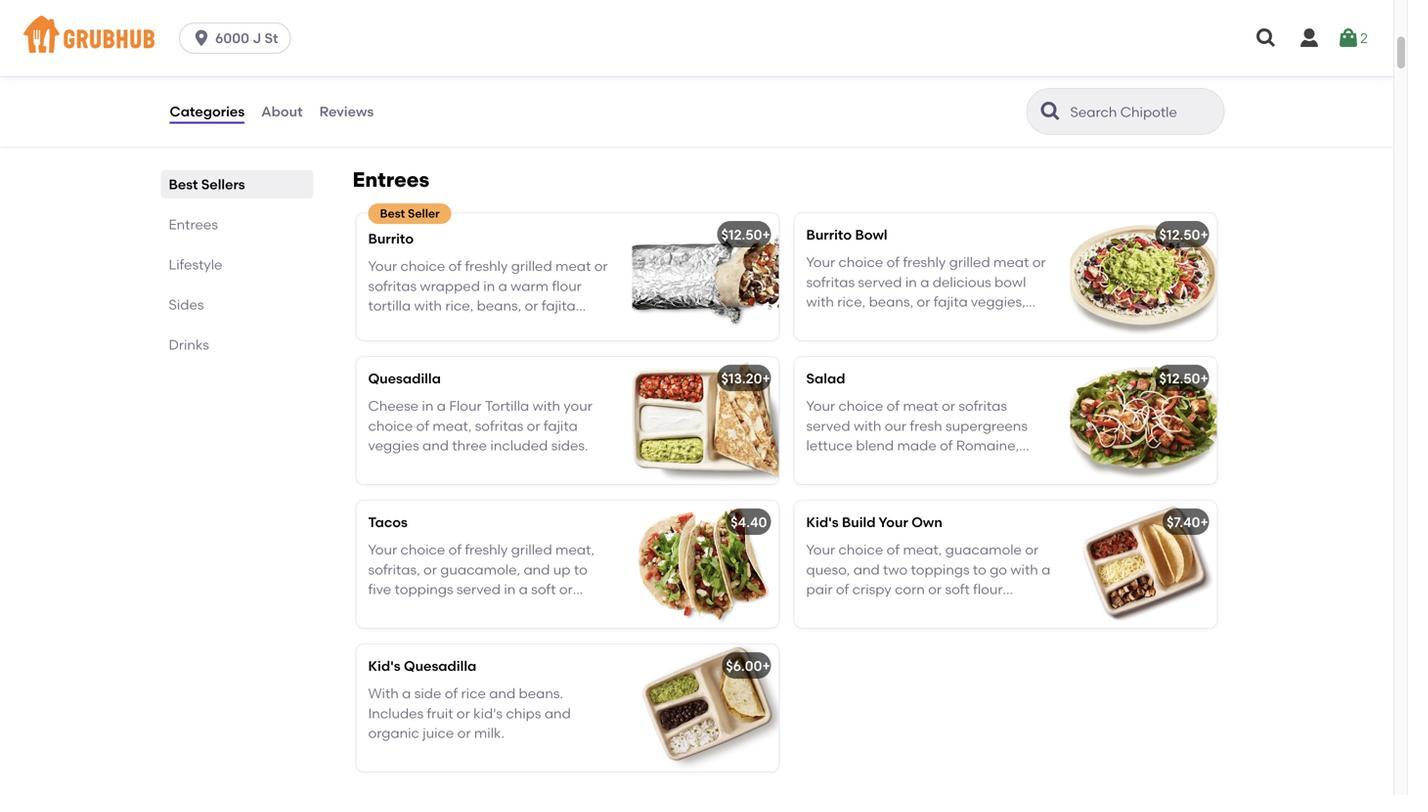 Task type: locate. For each thing, give the bounding box(es) containing it.
$13.20 +
[[722, 370, 771, 387]]

of down 'bowl'
[[887, 254, 900, 271]]

1 horizontal spatial sofritas
[[806, 274, 855, 290]]

0 vertical spatial juice
[[891, 621, 922, 638]]

1 vertical spatial burrito image
[[632, 213, 779, 340]]

tacos
[[368, 514, 408, 530]]

and inside your choice of freshly grilled meat or sofritas served in a delicious bowl with rice, beans, or fajita veggies, and topped with guac, salsa, queso blanco, sour cream or cheese.
[[806, 314, 833, 330]]

milk. down guacamole
[[942, 621, 972, 638]]

1 vertical spatial toppings
[[395, 581, 453, 598]]

6000
[[215, 30, 249, 46]]

kid's up with
[[368, 658, 401, 674]]

1 horizontal spatial entrees
[[353, 167, 430, 192]]

with left your on the left bottom
[[533, 398, 560, 414]]

grilled inside your choice of freshly grilled meat or sofritas served in a delicious bowl with rice, beans, or fajita veggies, and topped with guac, salsa, queso blanco, sour cream or cheese.
[[949, 254, 990, 271]]

entrees
[[353, 167, 430, 192], [169, 216, 218, 233]]

1 vertical spatial organic
[[368, 725, 420, 742]]

grilled
[[949, 254, 990, 271], [511, 542, 552, 558]]

0 vertical spatial kid's
[[806, 514, 839, 530]]

1 horizontal spatial freshly
[[903, 254, 946, 271]]

corn
[[895, 581, 925, 598]]

chips down flour
[[998, 601, 1034, 618]]

1 vertical spatial served
[[457, 581, 501, 598]]

grilled up delicious
[[949, 254, 990, 271]]

0 horizontal spatial chips
[[506, 705, 541, 722]]

cheese
[[368, 398, 419, 414]]

1 vertical spatial fajita
[[544, 418, 578, 434]]

1 soft from the left
[[531, 581, 556, 598]]

0 vertical spatial best
[[169, 176, 198, 193]]

meat, up up
[[556, 542, 595, 558]]

juice inside the your choice of meat, guacamole or queso, and two toppings to go with a pair of crispy corn or soft flour tortillas.includes fruit or kid's chips and organic juice or milk.
[[891, 621, 922, 638]]

1 horizontal spatial kid's
[[806, 514, 839, 530]]

0 vertical spatial in
[[906, 274, 917, 290]]

fruit
[[919, 601, 946, 618], [427, 705, 453, 722]]

shell
[[405, 601, 435, 618]]

0 vertical spatial entrees
[[353, 167, 430, 192]]

1 horizontal spatial soft
[[945, 581, 970, 598]]

served inside your choice of freshly grilled meat or sofritas served in a delicious bowl with rice, beans, or fajita veggies, and topped with guac, salsa, queso blanco, sour cream or cheese.
[[858, 274, 902, 290]]

1 horizontal spatial kid's
[[966, 601, 995, 618]]

of
[[887, 254, 900, 271], [416, 418, 429, 434], [449, 542, 462, 558], [887, 542, 900, 558], [836, 581, 849, 598], [445, 685, 458, 702]]

0 horizontal spatial to
[[574, 561, 588, 578]]

0 vertical spatial chips
[[998, 601, 1034, 618]]

best left seller
[[380, 206, 405, 220]]

kid's left build
[[806, 514, 839, 530]]

0 vertical spatial kid's
[[966, 601, 995, 618]]

veggies
[[368, 437, 419, 454]]

0 vertical spatial organic
[[836, 621, 887, 638]]

0 vertical spatial sofritas
[[806, 274, 855, 290]]

meat,
[[433, 418, 472, 434], [556, 542, 595, 558], [903, 542, 942, 558]]

$12.50 + for burrito bowl
[[1160, 226, 1209, 243]]

svg image inside 2 button
[[1337, 26, 1361, 50]]

your down burrito bowl
[[806, 254, 835, 271]]

0 vertical spatial served
[[858, 274, 902, 290]]

0 horizontal spatial best
[[169, 176, 198, 193]]

and up blanco,
[[806, 314, 833, 330]]

two
[[883, 561, 908, 578]]

1 horizontal spatial toppings
[[911, 561, 970, 578]]

svg image right svg icon
[[1337, 26, 1361, 50]]

and left up
[[524, 561, 550, 578]]

1 vertical spatial fruit
[[427, 705, 453, 722]]

your for your choice of freshly grilled meat or sofritas served in a delicious bowl with rice, beans, or fajita veggies, and topped with guac, salsa, queso blanco, sour cream or cheese.
[[806, 254, 835, 271]]

$12.50 + for salad
[[1160, 370, 1209, 387]]

to inside your choice of freshly grilled meat, sofritas, or guacamole, and up to five toppings served in a soft or hard-shell tortilla.
[[574, 561, 588, 578]]

with inside cheese in a flour tortilla with your choice of meat, sofritas or fajita veggies and three included sides.
[[533, 398, 560, 414]]

1 vertical spatial milk.
[[474, 725, 505, 742]]

sofritas
[[806, 274, 855, 290], [475, 418, 524, 434]]

organic down tortillas.includes
[[836, 621, 887, 638]]

toppings up shell
[[395, 581, 453, 598]]

meat, inside the your choice of meat, guacamole or queso, and two toppings to go with a pair of crispy corn or soft flour tortillas.includes fruit or kid's chips and organic juice or milk.
[[903, 542, 942, 558]]

1 horizontal spatial juice
[[891, 621, 922, 638]]

in up beans,
[[906, 274, 917, 290]]

kid's down rice at the left of page
[[474, 705, 503, 722]]

juice down corn
[[891, 621, 922, 638]]

a left delicious
[[921, 274, 930, 290]]

with
[[806, 294, 834, 310], [888, 314, 916, 330], [533, 398, 560, 414], [1011, 561, 1039, 578]]

0 horizontal spatial kid's
[[368, 658, 401, 674]]

0 vertical spatial freshly
[[903, 254, 946, 271]]

0 horizontal spatial meat,
[[433, 418, 472, 434]]

j
[[253, 30, 261, 46]]

1 vertical spatial grilled
[[511, 542, 552, 558]]

1 vertical spatial kid's
[[368, 658, 401, 674]]

svg image left svg icon
[[1255, 26, 1278, 50]]

1 vertical spatial freshly
[[465, 542, 508, 558]]

1 horizontal spatial fajita
[[934, 294, 968, 310]]

juice
[[891, 621, 922, 638], [423, 725, 454, 742]]

$12.50 +
[[721, 226, 771, 243], [1160, 226, 1209, 243], [1160, 370, 1209, 387]]

svg image inside 6000 j st button
[[192, 28, 211, 48]]

of left rice at the left of page
[[445, 685, 458, 702]]

your inside the your choice of meat, guacamole or queso, and two toppings to go with a pair of crispy corn or soft flour tortillas.includes fruit or kid's chips and organic juice or milk.
[[806, 542, 835, 558]]

in right cheese
[[422, 398, 434, 414]]

0 horizontal spatial grilled
[[511, 542, 552, 558]]

1 vertical spatial chips
[[506, 705, 541, 722]]

+
[[762, 226, 771, 243], [1201, 226, 1209, 243], [762, 370, 771, 387], [1201, 370, 1209, 387], [1201, 514, 1209, 530], [762, 658, 771, 674]]

2 horizontal spatial in
[[906, 274, 917, 290]]

tortilla.
[[438, 601, 484, 618]]

choice down cheese
[[368, 418, 413, 434]]

guacamole
[[946, 542, 1022, 558]]

with a side of rice and beans. includes fruit or kid's chips and organic juice or milk.
[[368, 685, 571, 742]]

1 horizontal spatial organic
[[836, 621, 887, 638]]

2 horizontal spatial svg image
[[1337, 26, 1361, 50]]

2 soft from the left
[[945, 581, 970, 598]]

meat, inside cheese in a flour tortilla with your choice of meat, sofritas or fajita veggies and three included sides.
[[433, 418, 472, 434]]

choice for tacos
[[401, 542, 445, 558]]

choice inside the your choice of meat, guacamole or queso, and two toppings to go with a pair of crispy corn or soft flour tortillas.includes fruit or kid's chips and organic juice or milk.
[[839, 542, 884, 558]]

1 horizontal spatial best
[[380, 206, 405, 220]]

your inside your choice of freshly grilled meat, sofritas, or guacamole, and up to five toppings served in a soft or hard-shell tortilla.
[[368, 542, 397, 558]]

1 vertical spatial in
[[422, 398, 434, 414]]

entrees up lifestyle
[[169, 216, 218, 233]]

a
[[921, 274, 930, 290], [437, 398, 446, 414], [1042, 561, 1051, 578], [519, 581, 528, 598], [402, 685, 411, 702]]

soft inside your choice of freshly grilled meat, sofritas, or guacamole, and up to five toppings served in a soft or hard-shell tortilla.
[[531, 581, 556, 598]]

with right go
[[1011, 561, 1039, 578]]

fruit down side
[[427, 705, 453, 722]]

$4.40
[[731, 514, 767, 530]]

freshly inside your choice of freshly grilled meat or sofritas served in a delicious bowl with rice, beans, or fajita veggies, and topped with guac, salsa, queso blanco, sour cream or cheese.
[[903, 254, 946, 271]]

a inside cheese in a flour tortilla with your choice of meat, sofritas or fajita veggies and three included sides.
[[437, 398, 446, 414]]

freshly up guacamole,
[[465, 542, 508, 558]]

organic down includes
[[368, 725, 420, 742]]

your
[[806, 254, 835, 271], [879, 514, 909, 530], [368, 542, 397, 558], [806, 542, 835, 558]]

0 horizontal spatial entrees
[[169, 216, 218, 233]]

served
[[858, 274, 902, 290], [457, 581, 501, 598]]

choice down build
[[839, 542, 884, 558]]

organic inside the your choice of meat, guacamole or queso, and two toppings to go with a pair of crispy corn or soft flour tortillas.includes fruit or kid's chips and organic juice or milk.
[[836, 621, 887, 638]]

soft left flour
[[945, 581, 970, 598]]

freshly inside your choice of freshly grilled meat, sofritas, or guacamole, and up to five toppings served in a soft or hard-shell tortilla.
[[465, 542, 508, 558]]

of up veggies
[[416, 418, 429, 434]]

juice down side
[[423, 725, 454, 742]]

meat, down 'flour' on the bottom left of page
[[433, 418, 472, 434]]

included
[[490, 437, 548, 454]]

0 horizontal spatial toppings
[[395, 581, 453, 598]]

about button
[[260, 76, 304, 147]]

to left go
[[973, 561, 987, 578]]

and down pair on the right of page
[[806, 621, 833, 638]]

0 horizontal spatial in
[[422, 398, 434, 414]]

a right go
[[1042, 561, 1051, 578]]

1 horizontal spatial chips
[[998, 601, 1034, 618]]

6000 j st
[[215, 30, 278, 46]]

0 vertical spatial fruit
[[919, 601, 946, 618]]

0 horizontal spatial soft
[[531, 581, 556, 598]]

served inside your choice of freshly grilled meat, sofritas, or guacamole, and up to five toppings served in a soft or hard-shell tortilla.
[[457, 581, 501, 598]]

served up beans,
[[858, 274, 902, 290]]

a inside the your choice of meat, guacamole or queso, and two toppings to go with a pair of crispy corn or soft flour tortillas.includes fruit or kid's chips and organic juice or milk.
[[1042, 561, 1051, 578]]

and down beans.
[[545, 705, 571, 722]]

salad
[[806, 370, 846, 387]]

kid's down flour
[[966, 601, 995, 618]]

1 vertical spatial best
[[380, 206, 405, 220]]

side
[[414, 685, 441, 702]]

0 horizontal spatial organic
[[368, 725, 420, 742]]

choice inside your choice of freshly grilled meat, sofritas, or guacamole, and up to five toppings served in a soft or hard-shell tortilla.
[[401, 542, 445, 558]]

to inside the your choice of meat, guacamole or queso, and two toppings to go with a pair of crispy corn or soft flour tortillas.includes fruit or kid's chips and organic juice or milk.
[[973, 561, 987, 578]]

burrito left 'bowl'
[[806, 226, 852, 243]]

with inside the your choice of meat, guacamole or queso, and two toppings to go with a pair of crispy corn or soft flour tortillas.includes fruit or kid's chips and organic juice or milk.
[[1011, 561, 1039, 578]]

burrito
[[806, 226, 852, 243], [368, 230, 414, 247]]

quesadilla up side
[[404, 658, 477, 674]]

0 vertical spatial fajita
[[934, 294, 968, 310]]

fajita
[[934, 294, 968, 310], [544, 418, 578, 434]]

burrito for burrito bowl
[[806, 226, 852, 243]]

categories
[[170, 103, 245, 120]]

sofritas inside cheese in a flour tortilla with your choice of meat, sofritas or fajita veggies and three included sides.
[[475, 418, 524, 434]]

milk. inside the your choice of meat, guacamole or queso, and two toppings to go with a pair of crispy corn or soft flour tortillas.includes fruit or kid's chips and organic juice or milk.
[[942, 621, 972, 638]]

served down guacamole,
[[457, 581, 501, 598]]

choice inside your choice of freshly grilled meat or sofritas served in a delicious bowl with rice, beans, or fajita veggies, and topped with guac, salsa, queso blanco, sour cream or cheese.
[[839, 254, 884, 271]]

milk. down rice at the left of page
[[474, 725, 505, 742]]

toppings inside the your choice of meat, guacamole or queso, and two toppings to go with a pair of crispy corn or soft flour tortillas.includes fruit or kid's chips and organic juice or milk.
[[911, 561, 970, 578]]

soft down up
[[531, 581, 556, 598]]

in
[[906, 274, 917, 290], [422, 398, 434, 414], [504, 581, 516, 598]]

1 horizontal spatial fruit
[[919, 601, 946, 618]]

1 to from the left
[[574, 561, 588, 578]]

1 vertical spatial juice
[[423, 725, 454, 742]]

guac,
[[919, 314, 957, 330]]

burrito bowl image
[[1071, 213, 1217, 340]]

of up guacamole,
[[449, 542, 462, 558]]

choice for kid's build your own
[[839, 542, 884, 558]]

five
[[368, 581, 391, 598]]

+ for your choice of freshly grilled meat or sofritas served in a delicious bowl with rice, beans, or fajita veggies, and topped with guac, salsa, queso blanco, sour cream or cheese.
[[1201, 226, 1209, 243]]

choice down 'bowl'
[[839, 254, 884, 271]]

quesadilla up cheese
[[368, 370, 441, 387]]

1 vertical spatial kid's
[[474, 705, 503, 722]]

milk. inside with a side of rice and beans. includes fruit or kid's chips and organic juice or milk.
[[474, 725, 505, 742]]

with up cream
[[888, 314, 916, 330]]

freshly up delicious
[[903, 254, 946, 271]]

quesadilla
[[368, 370, 441, 387], [404, 658, 477, 674]]

soft
[[531, 581, 556, 598], [945, 581, 970, 598]]

1 horizontal spatial burrito
[[806, 226, 852, 243]]

$12.50
[[721, 226, 762, 243], [1160, 226, 1201, 243], [1160, 370, 1201, 387]]

fruit inside the your choice of meat, guacamole or queso, and two toppings to go with a pair of crispy corn or soft flour tortillas.includes fruit or kid's chips and organic juice or milk.
[[919, 601, 946, 618]]

2 to from the left
[[973, 561, 987, 578]]

with
[[368, 685, 399, 702]]

0 horizontal spatial sofritas
[[475, 418, 524, 434]]

and
[[806, 314, 833, 330], [423, 437, 449, 454], [524, 561, 550, 578], [854, 561, 880, 578], [806, 621, 833, 638], [489, 685, 516, 702], [545, 705, 571, 722]]

to right up
[[574, 561, 588, 578]]

sofritas up 'rice,'
[[806, 274, 855, 290]]

0 vertical spatial milk.
[[942, 621, 972, 638]]

burrito image
[[634, 2, 781, 129], [632, 213, 779, 340]]

1 horizontal spatial grilled
[[949, 254, 990, 271]]

fruit down corn
[[919, 601, 946, 618]]

0 horizontal spatial juice
[[423, 725, 454, 742]]

0 horizontal spatial freshly
[[465, 542, 508, 558]]

0 horizontal spatial milk.
[[474, 725, 505, 742]]

and up 'crispy'
[[854, 561, 880, 578]]

1 vertical spatial sofritas
[[475, 418, 524, 434]]

and left the three
[[423, 437, 449, 454]]

0 vertical spatial toppings
[[911, 561, 970, 578]]

best left sellers on the top left of page
[[169, 176, 198, 193]]

quesadilla image
[[632, 357, 779, 484]]

build
[[842, 514, 876, 530]]

your up sofritas,
[[368, 542, 397, 558]]

fajita up "sides."
[[544, 418, 578, 434]]

svg image left 6000
[[192, 28, 211, 48]]

freshly for and
[[465, 542, 508, 558]]

entrees up best seller
[[353, 167, 430, 192]]

salad image
[[1071, 357, 1217, 484]]

your up queso, at right bottom
[[806, 542, 835, 558]]

meat, down own
[[903, 542, 942, 558]]

$7.40 +
[[1167, 514, 1209, 530]]

kid's
[[806, 514, 839, 530], [368, 658, 401, 674]]

0 horizontal spatial burrito
[[368, 230, 414, 247]]

0 horizontal spatial svg image
[[192, 28, 211, 48]]

2 horizontal spatial meat,
[[903, 542, 942, 558]]

$13.20
[[722, 370, 762, 387]]

0 horizontal spatial fajita
[[544, 418, 578, 434]]

in down guacamole,
[[504, 581, 516, 598]]

chips down beans.
[[506, 705, 541, 722]]

svg image
[[1298, 26, 1321, 50]]

1 horizontal spatial milk.
[[942, 621, 972, 638]]

chips inside with a side of rice and beans. includes fruit or kid's chips and organic juice or milk.
[[506, 705, 541, 722]]

your inside your choice of freshly grilled meat or sofritas served in a delicious bowl with rice, beans, or fajita veggies, and topped with guac, salsa, queso blanco, sour cream or cheese.
[[806, 254, 835, 271]]

grilled up guacamole,
[[511, 542, 552, 558]]

toppings up corn
[[911, 561, 970, 578]]

a down guacamole,
[[519, 581, 528, 598]]

or
[[1033, 254, 1046, 271], [917, 294, 931, 310], [938, 333, 951, 350], [527, 418, 540, 434], [1025, 542, 1039, 558], [424, 561, 437, 578], [559, 581, 573, 598], [928, 581, 942, 598], [949, 601, 963, 618], [925, 621, 939, 638], [457, 705, 470, 722], [457, 725, 471, 742]]

0 vertical spatial grilled
[[949, 254, 990, 271]]

a left 'flour' on the bottom left of page
[[437, 398, 446, 414]]

tortillas.includes
[[806, 601, 916, 618]]

0 horizontal spatial fruit
[[427, 705, 453, 722]]

reviews
[[319, 103, 374, 120]]

choice up sofritas,
[[401, 542, 445, 558]]

chips
[[998, 601, 1034, 618], [506, 705, 541, 722]]

sofritas down tortilla
[[475, 418, 524, 434]]

0 horizontal spatial served
[[457, 581, 501, 598]]

1 horizontal spatial served
[[858, 274, 902, 290]]

1 horizontal spatial to
[[973, 561, 987, 578]]

1 horizontal spatial meat,
[[556, 542, 595, 558]]

lifestyle
[[169, 256, 222, 273]]

a left side
[[402, 685, 411, 702]]

svg image
[[1255, 26, 1278, 50], [1337, 26, 1361, 50], [192, 28, 211, 48]]

2 vertical spatial in
[[504, 581, 516, 598]]

Search Chipotle search field
[[1069, 103, 1218, 121]]

1 horizontal spatial in
[[504, 581, 516, 598]]

a inside your choice of freshly grilled meat, sofritas, or guacamole, and up to five toppings served in a soft or hard-shell tortilla.
[[519, 581, 528, 598]]

fajita down delicious
[[934, 294, 968, 310]]

guacamole,
[[440, 561, 520, 578]]

rice
[[461, 685, 486, 702]]

your left own
[[879, 514, 909, 530]]

freshly
[[903, 254, 946, 271], [465, 542, 508, 558]]

0 horizontal spatial kid's
[[474, 705, 503, 722]]

burrito down best seller
[[368, 230, 414, 247]]

grilled inside your choice of freshly grilled meat, sofritas, or guacamole, and up to five toppings served in a soft or hard-shell tortilla.
[[511, 542, 552, 558]]

organic
[[836, 621, 887, 638], [368, 725, 420, 742]]

sofritas inside your choice of freshly grilled meat or sofritas served in a delicious bowl with rice, beans, or fajita veggies, and topped with guac, salsa, queso blanco, sour cream or cheese.
[[806, 274, 855, 290]]



Task type: vqa. For each thing, say whether or not it's contained in the screenshot.
the lightly
no



Task type: describe. For each thing, give the bounding box(es) containing it.
svg image for 2
[[1337, 26, 1361, 50]]

choice inside cheese in a flour tortilla with your choice of meat, sofritas or fajita veggies and three included sides.
[[368, 418, 413, 434]]

categories button
[[169, 76, 246, 147]]

veggies,
[[971, 294, 1026, 310]]

kid's inside with a side of rice and beans. includes fruit or kid's chips and organic juice or milk.
[[474, 705, 503, 722]]

juice inside with a side of rice and beans. includes fruit or kid's chips and organic juice or milk.
[[423, 725, 454, 742]]

+ for cheese in a flour tortilla with your choice of meat, sofritas or fajita veggies and three included sides.
[[762, 370, 771, 387]]

or inside cheese in a flour tortilla with your choice of meat, sofritas or fajita veggies and three included sides.
[[527, 418, 540, 434]]

$7.40
[[1167, 514, 1201, 530]]

of inside with a side of rice and beans. includes fruit or kid's chips and organic juice or milk.
[[445, 685, 458, 702]]

burrito bowl
[[806, 226, 888, 243]]

your for your choice of freshly grilled meat, sofritas, or guacamole, and up to five toppings served in a soft or hard-shell tortilla.
[[368, 542, 397, 558]]

drinks
[[169, 336, 209, 353]]

topped
[[836, 314, 885, 330]]

$12.50 for salad
[[1160, 370, 1201, 387]]

meat
[[994, 254, 1029, 271]]

and inside your choice of freshly grilled meat, sofritas, or guacamole, and up to five toppings served in a soft or hard-shell tortilla.
[[524, 561, 550, 578]]

1 vertical spatial quesadilla
[[404, 658, 477, 674]]

st
[[265, 30, 278, 46]]

kid's for kid's quesadilla
[[368, 658, 401, 674]]

best for best seller
[[380, 206, 405, 220]]

organic inside with a side of rice and beans. includes fruit or kid's chips and organic juice or milk.
[[368, 725, 420, 742]]

in inside your choice of freshly grilled meat, sofritas, or guacamole, and up to five toppings served in a soft or hard-shell tortilla.
[[504, 581, 516, 598]]

grilled for meat
[[949, 254, 990, 271]]

your choice of freshly grilled meat or sofritas served in a delicious bowl with rice, beans, or fajita veggies, and topped with guac, salsa, queso blanco, sour cream or cheese.
[[806, 254, 1046, 350]]

fruit inside with a side of rice and beans. includes fruit or kid's chips and organic juice or milk.
[[427, 705, 453, 722]]

a inside your choice of freshly grilled meat or sofritas served in a delicious bowl with rice, beans, or fajita veggies, and topped with guac, salsa, queso blanco, sour cream or cheese.
[[921, 274, 930, 290]]

reviews button
[[318, 76, 375, 147]]

kid's quesadilla image
[[632, 644, 779, 772]]

crispy
[[853, 581, 892, 598]]

fajita inside your choice of freshly grilled meat or sofritas served in a delicious bowl with rice, beans, or fajita veggies, and topped with guac, salsa, queso blanco, sour cream or cheese.
[[934, 294, 968, 310]]

best for best sellers
[[169, 176, 198, 193]]

kid's build your own
[[806, 514, 943, 530]]

$6.00 +
[[726, 658, 771, 674]]

best seller
[[380, 206, 440, 220]]

kid's quesadilla
[[368, 658, 477, 674]]

6000 j st button
[[179, 22, 299, 54]]

2
[[1361, 30, 1368, 46]]

fajita inside cheese in a flour tortilla with your choice of meat, sofritas or fajita veggies and three included sides.
[[544, 418, 578, 434]]

and inside cheese in a flour tortilla with your choice of meat, sofritas or fajita veggies and three included sides.
[[423, 437, 449, 454]]

of inside your choice of freshly grilled meat or sofritas served in a delicious bowl with rice, beans, or fajita veggies, and topped with guac, salsa, queso blanco, sour cream or cheese.
[[887, 254, 900, 271]]

of inside your choice of freshly grilled meat, sofritas, or guacamole, and up to five toppings served in a soft or hard-shell tortilla.
[[449, 542, 462, 558]]

kid's build your own image
[[1071, 501, 1217, 628]]

delicious
[[933, 274, 991, 290]]

of inside cheese in a flour tortilla with your choice of meat, sofritas or fajita veggies and three included sides.
[[416, 418, 429, 434]]

2 button
[[1337, 21, 1368, 56]]

cheese in a flour tortilla with your choice of meat, sofritas or fajita veggies and three included sides.
[[368, 398, 593, 454]]

sides.
[[551, 437, 588, 454]]

toppings inside your choice of freshly grilled meat, sofritas, or guacamole, and up to five toppings served in a soft or hard-shell tortilla.
[[395, 581, 453, 598]]

queso
[[1002, 314, 1042, 330]]

tacos image
[[632, 501, 779, 628]]

three
[[452, 437, 487, 454]]

sellers
[[201, 176, 245, 193]]

tortilla
[[485, 398, 529, 414]]

chips inside the your choice of meat, guacamole or queso, and two toppings to go with a pair of crispy corn or soft flour tortillas.includes fruit or kid's chips and organic juice or milk.
[[998, 601, 1034, 618]]

your for your choice of meat, guacamole or queso, and two toppings to go with a pair of crispy corn or soft flour tortillas.includes fruit or kid's chips and organic juice or milk.
[[806, 542, 835, 558]]

beans.
[[519, 685, 563, 702]]

meat, inside your choice of freshly grilled meat, sofritas, or guacamole, and up to five toppings served in a soft or hard-shell tortilla.
[[556, 542, 595, 558]]

in inside cheese in a flour tortilla with your choice of meat, sofritas or fajita veggies and three included sides.
[[422, 398, 434, 414]]

choice for burrito bowl
[[839, 254, 884, 271]]

cheese.
[[955, 333, 1006, 350]]

kid's for kid's build your own
[[806, 514, 839, 530]]

sofritas,
[[368, 561, 420, 578]]

with left 'rice,'
[[806, 294, 834, 310]]

grilled for meat,
[[511, 542, 552, 558]]

a inside with a side of rice and beans. includes fruit or kid's chips and organic juice or milk.
[[402, 685, 411, 702]]

your
[[564, 398, 593, 414]]

1 vertical spatial entrees
[[169, 216, 218, 233]]

queso,
[[806, 561, 850, 578]]

+ for your choice of meat, guacamole or queso, and two toppings to go with a pair of crispy corn or soft flour tortillas.includes fruit or kid's chips and organic juice or milk.
[[1201, 514, 1209, 530]]

$12.50 for burrito bowl
[[1160, 226, 1201, 243]]

in inside your choice of freshly grilled meat or sofritas served in a delicious bowl with rice, beans, or fajita veggies, and topped with guac, salsa, queso blanco, sour cream or cheese.
[[906, 274, 917, 290]]

bowl
[[995, 274, 1026, 290]]

of up two
[[887, 542, 900, 558]]

flour
[[449, 398, 482, 414]]

hard-
[[368, 601, 405, 618]]

+ for with a side of rice and beans. includes fruit or kid's chips and organic juice or milk.
[[762, 658, 771, 674]]

search icon image
[[1039, 100, 1063, 123]]

own
[[912, 514, 943, 530]]

your choice of meat, guacamole or queso, and two toppings to go with a pair of crispy corn or soft flour tortillas.includes fruit or kid's chips and organic juice or milk.
[[806, 542, 1051, 638]]

seller
[[408, 206, 440, 220]]

freshly for in
[[903, 254, 946, 271]]

0 vertical spatial quesadilla
[[368, 370, 441, 387]]

of right pair on the right of page
[[836, 581, 849, 598]]

includes
[[368, 705, 424, 722]]

and right rice at the left of page
[[489, 685, 516, 702]]

sour
[[859, 333, 888, 350]]

salsa,
[[961, 314, 998, 330]]

soft inside the your choice of meat, guacamole or queso, and two toppings to go with a pair of crispy corn or soft flour tortillas.includes fruit or kid's chips and organic juice or milk.
[[945, 581, 970, 598]]

0 vertical spatial burrito image
[[634, 2, 781, 129]]

bowl
[[855, 226, 888, 243]]

cream
[[891, 333, 935, 350]]

$6.00
[[726, 658, 762, 674]]

beans,
[[869, 294, 914, 310]]

flour
[[973, 581, 1003, 598]]

main navigation navigation
[[0, 0, 1394, 76]]

best sellers
[[169, 176, 245, 193]]

go
[[990, 561, 1007, 578]]

1 horizontal spatial svg image
[[1255, 26, 1278, 50]]

pair
[[806, 581, 833, 598]]

burrito for burrito
[[368, 230, 414, 247]]

about
[[261, 103, 303, 120]]

kid's inside the your choice of meat, guacamole or queso, and two toppings to go with a pair of crispy corn or soft flour tortillas.includes fruit or kid's chips and organic juice or milk.
[[966, 601, 995, 618]]

sides
[[169, 296, 204, 313]]

your choice of freshly grilled meat, sofritas, or guacamole, and up to five toppings served in a soft or hard-shell tortilla.
[[368, 542, 595, 618]]

blanco,
[[806, 333, 856, 350]]

up
[[553, 561, 571, 578]]

rice,
[[837, 294, 866, 310]]

svg image for 6000 j st
[[192, 28, 211, 48]]



